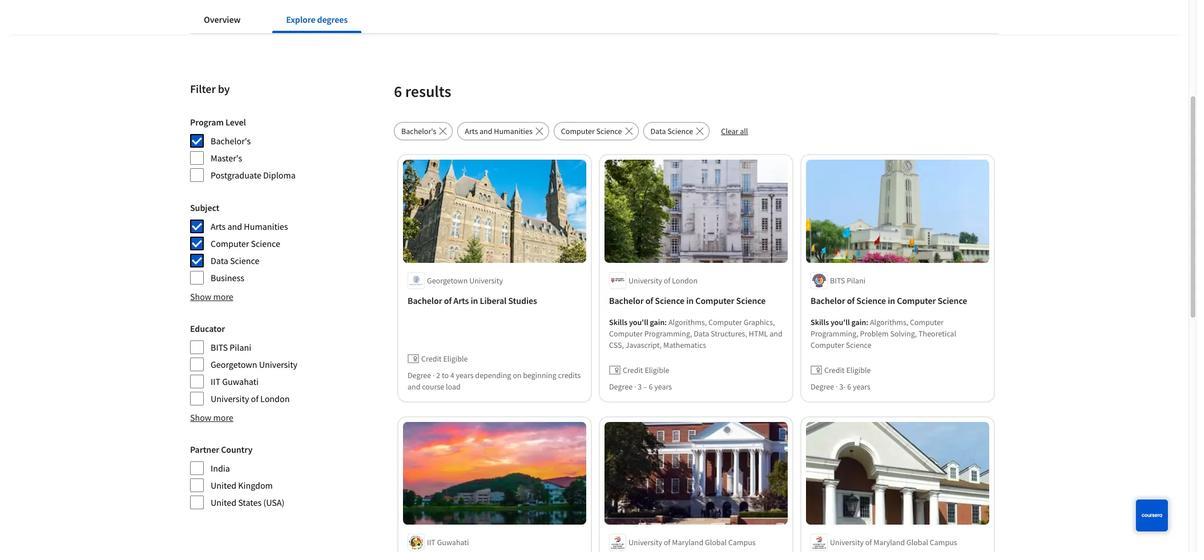 Task type: vqa. For each thing, say whether or not it's contained in the screenshot.
top the BITS
yes



Task type: locate. For each thing, give the bounding box(es) containing it.
skills you'll gain : for computer
[[609, 317, 669, 328]]

show more button for business
[[190, 290, 233, 304]]

credit eligible up 3-
[[825, 365, 871, 375]]

1 skills you'll gain : from the left
[[609, 317, 669, 328]]

6 right 3-
[[848, 382, 852, 392]]

solving,
[[890, 329, 917, 339]]

1 vertical spatial iit
[[427, 538, 436, 548]]

show more button for university of london
[[190, 411, 233, 425]]

1 horizontal spatial skills you'll gain :
[[811, 317, 870, 328]]

more
[[213, 291, 233, 303], [213, 412, 233, 424]]

united
[[211, 480, 236, 492], [211, 497, 236, 509]]

degree left 3-
[[811, 382, 834, 392]]

bits pilani
[[830, 276, 866, 286], [211, 342, 251, 353]]

university of maryland global campus
[[629, 538, 756, 548], [830, 538, 957, 548]]

1 show more button from the top
[[190, 290, 233, 304]]

years for 4
[[456, 370, 474, 381]]

1 horizontal spatial guwahati
[[437, 538, 469, 548]]

computer science
[[561, 126, 622, 136], [211, 238, 280, 250]]

skills you'll gain : up javascript,
[[609, 317, 669, 328]]

0 horizontal spatial skills you'll gain :
[[609, 317, 669, 328]]

1 horizontal spatial global
[[907, 538, 928, 548]]

1 in from the left
[[471, 295, 478, 306]]

partner
[[190, 444, 219, 456]]

0 horizontal spatial london
[[260, 393, 290, 405]]

1 bachelor from the left
[[408, 295, 442, 306]]

years right 3-
[[853, 382, 871, 392]]

degree inside degree · 2 to 4 years depending on beginning credits and course load
[[408, 370, 431, 381]]

bachelor of science in computer science for bits pilani
[[811, 295, 968, 306]]

of inside educator group
[[251, 393, 259, 405]]

0 horizontal spatial campus
[[729, 538, 756, 548]]

· inside degree · 2 to 4 years depending on beginning credits and course load
[[433, 370, 435, 381]]

0 horizontal spatial degree
[[408, 370, 431, 381]]

0 horizontal spatial iit guwahati
[[211, 376, 259, 388]]

1 vertical spatial data
[[211, 255, 228, 267]]

1 vertical spatial pilani
[[230, 342, 251, 353]]

master's
[[211, 152, 242, 164]]

0 horizontal spatial bachelor of science in computer science link
[[609, 294, 783, 308]]

science
[[596, 126, 622, 136], [668, 126, 693, 136], [251, 238, 280, 250], [230, 255, 259, 267], [655, 295, 685, 306], [736, 295, 766, 306], [857, 295, 886, 306], [938, 295, 968, 306], [846, 340, 872, 350]]

1 bachelor of science in computer science link from the left
[[609, 294, 783, 308]]

0 horizontal spatial global
[[705, 538, 727, 548]]

iit guwahati inside educator group
[[211, 376, 259, 388]]

arts and humanities
[[465, 126, 533, 136], [211, 221, 288, 232]]

skills you'll gain : for problem
[[811, 317, 870, 328]]

0 vertical spatial data
[[651, 126, 666, 136]]

2 horizontal spatial in
[[888, 295, 895, 306]]

degrees
[[317, 14, 348, 25]]

postgraduate
[[211, 170, 261, 181]]

2 skills from the left
[[811, 317, 829, 328]]

0 vertical spatial show more
[[190, 291, 233, 303]]

georgetown university inside educator group
[[211, 359, 298, 371]]

gain
[[650, 317, 665, 328], [852, 317, 866, 328]]

1 horizontal spatial bits
[[830, 276, 845, 286]]

credit up 2
[[421, 354, 442, 364]]

0 horizontal spatial georgetown
[[211, 359, 257, 371]]

1 vertical spatial guwahati
[[437, 538, 469, 548]]

2 show from the top
[[190, 412, 211, 424]]

0 vertical spatial more
[[213, 291, 233, 303]]

bachelor's inside button
[[401, 126, 436, 136]]

1 vertical spatial humanities
[[244, 221, 288, 232]]

1 horizontal spatial london
[[672, 276, 698, 286]]

show more button
[[190, 290, 233, 304], [190, 411, 233, 425]]

0 horizontal spatial university of maryland global campus
[[629, 538, 756, 548]]

in for pilani
[[888, 295, 895, 306]]

algorithms, inside algorithms, computer graphics, computer programming, data structures, html and css, javascript, mathematics
[[669, 317, 707, 328]]

results
[[405, 81, 451, 102]]

skills for algorithms, computer programming, problem solving, theoretical computer science
[[811, 317, 829, 328]]

arts left liberal
[[454, 295, 469, 306]]

subject
[[190, 202, 219, 214]]

2 skills you'll gain : from the left
[[811, 317, 870, 328]]

· left 3-
[[836, 382, 838, 392]]

0 horizontal spatial guwahati
[[222, 376, 259, 388]]

html
[[749, 329, 768, 339]]

1 horizontal spatial georgetown university
[[427, 276, 503, 286]]

: up problem
[[866, 317, 869, 328]]

computer science inside button
[[561, 126, 622, 136]]

bachelor for university
[[609, 295, 644, 306]]

2 horizontal spatial credit eligible
[[825, 365, 871, 375]]

and
[[480, 126, 493, 136], [227, 221, 242, 232], [770, 329, 783, 339], [408, 382, 421, 392]]

bachelor of science in computer science up algorithms, computer graphics, computer programming, data structures, html and css, javascript, mathematics
[[609, 295, 766, 306]]

1 programming, from the left
[[645, 329, 692, 339]]

2 in from the left
[[686, 295, 694, 306]]

data
[[651, 126, 666, 136], [211, 255, 228, 267], [694, 329, 709, 339]]

data inside algorithms, computer graphics, computer programming, data structures, html and css, javascript, mathematics
[[694, 329, 709, 339]]

skills for algorithms, computer graphics, computer programming, data structures, html and css, javascript, mathematics
[[609, 317, 628, 328]]

more for business
[[213, 291, 233, 303]]

0 horizontal spatial bachelor's
[[211, 135, 251, 147]]

0 horizontal spatial computer science
[[211, 238, 280, 250]]

show more up partner
[[190, 412, 233, 424]]

0 horizontal spatial bits
[[211, 342, 228, 353]]

1 horizontal spatial 6
[[649, 382, 653, 392]]

0 horizontal spatial programming,
[[645, 329, 692, 339]]

show more down business
[[190, 291, 233, 303]]

tab list
[[190, 6, 380, 33]]

algorithms, up 'solving,'
[[870, 317, 909, 328]]

1 vertical spatial show more
[[190, 412, 233, 424]]

more for university of london
[[213, 412, 233, 424]]

6 left results on the top of page
[[394, 81, 402, 102]]

1 university of maryland global campus from the left
[[629, 538, 756, 548]]

in up the algorithms, computer programming, problem solving, theoretical computer science
[[888, 295, 895, 306]]

bachelor's down 6 results
[[401, 126, 436, 136]]

: for problem
[[866, 317, 869, 328]]

degree
[[408, 370, 431, 381], [609, 382, 633, 392], [811, 382, 834, 392]]

computer
[[561, 126, 595, 136], [211, 238, 249, 250], [696, 295, 735, 306], [897, 295, 936, 306], [709, 317, 742, 328], [910, 317, 944, 328], [609, 329, 643, 339], [811, 340, 844, 350]]

1 you'll from the left
[[629, 317, 649, 328]]

3 bachelor from the left
[[811, 295, 845, 306]]

in up algorithms, computer graphics, computer programming, data structures, html and css, javascript, mathematics
[[686, 295, 694, 306]]

algorithms, inside the algorithms, computer programming, problem solving, theoretical computer science
[[870, 317, 909, 328]]

science inside button
[[668, 126, 693, 136]]

you'll
[[629, 317, 649, 328], [831, 317, 850, 328]]

1 : from the left
[[665, 317, 667, 328]]

0 horizontal spatial eligible
[[443, 354, 468, 364]]

degree left 3
[[609, 382, 633, 392]]

: for computer
[[665, 317, 667, 328]]

years right –
[[654, 382, 672, 392]]

humanities inside subject 'group'
[[244, 221, 288, 232]]

bits inside educator group
[[211, 342, 228, 353]]

0 horizontal spatial pilani
[[230, 342, 251, 353]]

skills
[[609, 317, 628, 328], [811, 317, 829, 328]]

georgetown down educator
[[211, 359, 257, 371]]

0 horizontal spatial georgetown university
[[211, 359, 298, 371]]

1 show from the top
[[190, 291, 211, 303]]

bachelor of science in computer science link
[[609, 294, 783, 308], [811, 294, 985, 308]]

bachelor's inside program level group
[[211, 135, 251, 147]]

years for 6
[[654, 382, 672, 392]]

0 horizontal spatial 6
[[394, 81, 402, 102]]

:
[[665, 317, 667, 328], [866, 317, 869, 328]]

6 right –
[[649, 382, 653, 392]]

years inside degree · 2 to 4 years depending on beginning credits and course load
[[456, 370, 474, 381]]

–
[[643, 382, 647, 392]]

· left 3
[[634, 382, 636, 392]]

1 horizontal spatial data science
[[651, 126, 693, 136]]

credit eligible up –
[[623, 365, 670, 375]]

science inside button
[[596, 126, 622, 136]]

credit eligible for to
[[421, 354, 468, 364]]

0 vertical spatial show
[[190, 291, 211, 303]]

credit
[[421, 354, 442, 364], [623, 365, 643, 375], [825, 365, 845, 375]]

0 horizontal spatial credit
[[421, 354, 442, 364]]

university of london inside educator group
[[211, 393, 290, 405]]

eligible up –
[[645, 365, 670, 375]]

1 vertical spatial london
[[260, 393, 290, 405]]

humanities inside button
[[494, 126, 533, 136]]

2 horizontal spatial bachelor
[[811, 295, 845, 306]]

1 horizontal spatial programming,
[[811, 329, 859, 339]]

1 show more from the top
[[190, 291, 233, 303]]

show down business
[[190, 291, 211, 303]]

computer inside button
[[561, 126, 595, 136]]

1 vertical spatial university of london
[[211, 393, 290, 405]]

2 algorithms, from the left
[[870, 317, 909, 328]]

1 skills from the left
[[609, 317, 628, 328]]

2 you'll from the left
[[831, 317, 850, 328]]

arts down "subject"
[[211, 221, 226, 232]]

0 horizontal spatial university of london
[[211, 393, 290, 405]]

1 algorithms, from the left
[[669, 317, 707, 328]]

bachelor
[[408, 295, 442, 306], [609, 295, 644, 306], [811, 295, 845, 306]]

bachelor of science in computer science
[[609, 295, 766, 306], [811, 295, 968, 306]]

1 horizontal spatial maryland
[[874, 538, 905, 548]]

bachelor of science in computer science up the algorithms, computer programming, problem solving, theoretical computer science
[[811, 295, 968, 306]]

liberal
[[480, 295, 507, 306]]

problem
[[860, 329, 889, 339]]

show up partner
[[190, 412, 211, 424]]

pilani
[[847, 276, 866, 286], [230, 342, 251, 353]]

programming, inside the algorithms, computer programming, problem solving, theoretical computer science
[[811, 329, 859, 339]]

0 horizontal spatial algorithms,
[[669, 317, 707, 328]]

computer science button
[[554, 122, 639, 140]]

1 maryland from the left
[[672, 538, 704, 548]]

of
[[664, 276, 671, 286], [444, 295, 452, 306], [646, 295, 653, 306], [847, 295, 855, 306], [251, 393, 259, 405], [664, 538, 671, 548], [866, 538, 872, 548]]

show more
[[190, 291, 233, 303], [190, 412, 233, 424]]

2 bachelor of science in computer science link from the left
[[811, 294, 985, 308]]

humanities
[[494, 126, 533, 136], [244, 221, 288, 232]]

iit guwahati
[[211, 376, 259, 388], [427, 538, 469, 548]]

algorithms, for solving,
[[870, 317, 909, 328]]

gain for computer
[[650, 317, 665, 328]]

1 vertical spatial arts and humanities
[[211, 221, 288, 232]]

on
[[513, 370, 522, 381]]

eligible up degree · 3- 6 years
[[846, 365, 871, 375]]

kingdom
[[238, 480, 273, 492]]

london
[[672, 276, 698, 286], [260, 393, 290, 405]]

show more button down business
[[190, 290, 233, 304]]

1 horizontal spatial university of maryland global campus
[[830, 538, 957, 548]]

programming, left problem
[[811, 329, 859, 339]]

years right 4
[[456, 370, 474, 381]]

0 vertical spatial bits
[[830, 276, 845, 286]]

2 bachelor from the left
[[609, 295, 644, 306]]

credit up 3
[[623, 365, 643, 375]]

1 vertical spatial georgetown university
[[211, 359, 298, 371]]

bachelor's button
[[394, 122, 453, 140]]

3 in from the left
[[888, 295, 895, 306]]

1 global from the left
[[705, 538, 727, 548]]

programming, up mathematics
[[645, 329, 692, 339]]

eligible up 4
[[443, 354, 468, 364]]

(usa)
[[263, 497, 285, 509]]

program level group
[[190, 115, 298, 183]]

bachelor's
[[401, 126, 436, 136], [211, 135, 251, 147]]

united down india
[[211, 480, 236, 492]]

2 bachelor of science in computer science from the left
[[811, 295, 968, 306]]

2
[[436, 370, 440, 381]]

georgetown up bachelor of arts in liberal studies
[[427, 276, 468, 286]]

more up partner country
[[213, 412, 233, 424]]

1 vertical spatial more
[[213, 412, 233, 424]]

javascript,
[[626, 340, 662, 350]]

1 gain from the left
[[650, 317, 665, 328]]

1 horizontal spatial you'll
[[831, 317, 850, 328]]

2 : from the left
[[866, 317, 869, 328]]

bachelor of science in computer science link for bits pilani
[[811, 294, 985, 308]]

degree for degree · 3 – 6 years
[[609, 382, 633, 392]]

show more button up partner
[[190, 411, 233, 425]]

1 vertical spatial show
[[190, 412, 211, 424]]

course
[[422, 382, 444, 392]]

2 programming, from the left
[[811, 329, 859, 339]]

arts
[[465, 126, 478, 136], [211, 221, 226, 232], [454, 295, 469, 306]]

0 horizontal spatial credit eligible
[[421, 354, 468, 364]]

1 horizontal spatial algorithms,
[[870, 317, 909, 328]]

: up mathematics
[[665, 317, 667, 328]]

depending
[[475, 370, 511, 381]]

explore
[[286, 14, 315, 25]]

1 united from the top
[[211, 480, 236, 492]]

1 vertical spatial computer science
[[211, 238, 280, 250]]

iit
[[211, 376, 220, 388], [427, 538, 436, 548]]

science inside the algorithms, computer programming, problem solving, theoretical computer science
[[846, 340, 872, 350]]

degree · 3- 6 years
[[811, 382, 871, 392]]

show
[[190, 291, 211, 303], [190, 412, 211, 424]]

0 vertical spatial bits pilani
[[830, 276, 866, 286]]

bachelor's up master's
[[211, 135, 251, 147]]

bachelor of science in computer science link up algorithms, computer graphics, computer programming, data structures, html and css, javascript, mathematics
[[609, 294, 783, 308]]

0 vertical spatial arts and humanities
[[465, 126, 533, 136]]

clear all button
[[714, 122, 755, 140]]

1 horizontal spatial campus
[[930, 538, 957, 548]]

show for business
[[190, 291, 211, 303]]

1 more from the top
[[213, 291, 233, 303]]

degree up course
[[408, 370, 431, 381]]

· for 2
[[433, 370, 435, 381]]

0 horizontal spatial humanities
[[244, 221, 288, 232]]

1 vertical spatial bits
[[211, 342, 228, 353]]

years
[[456, 370, 474, 381], [654, 382, 672, 392], [853, 382, 871, 392]]

in left liberal
[[471, 295, 478, 306]]

programming, inside algorithms, computer graphics, computer programming, data structures, html and css, javascript, mathematics
[[645, 329, 692, 339]]

arts right bachelor's button
[[465, 126, 478, 136]]

1 horizontal spatial in
[[686, 295, 694, 306]]

credit eligible
[[421, 354, 468, 364], [623, 365, 670, 375], [825, 365, 871, 375]]

university of london
[[629, 276, 698, 286], [211, 393, 290, 405]]

0 vertical spatial iit
[[211, 376, 220, 388]]

skills you'll gain : up problem
[[811, 317, 870, 328]]

united down united kingdom
[[211, 497, 236, 509]]

6 results
[[394, 81, 451, 102]]

2 university of maryland global campus from the left
[[830, 538, 957, 548]]

1 horizontal spatial :
[[866, 317, 869, 328]]

data science inside button
[[651, 126, 693, 136]]

0 horizontal spatial skills
[[609, 317, 628, 328]]

show more for business
[[190, 291, 233, 303]]

gain up javascript,
[[650, 317, 665, 328]]

eligible
[[443, 354, 468, 364], [645, 365, 670, 375], [846, 365, 871, 375]]

subject group
[[190, 201, 298, 286]]

6
[[394, 81, 402, 102], [649, 382, 653, 392], [848, 382, 852, 392]]

georgetown
[[427, 276, 468, 286], [211, 359, 257, 371]]

0 horizontal spatial bits pilani
[[211, 342, 251, 353]]

global
[[705, 538, 727, 548], [907, 538, 928, 548]]

0 vertical spatial show more button
[[190, 290, 233, 304]]

university
[[469, 276, 503, 286], [629, 276, 662, 286], [259, 359, 298, 371], [211, 393, 249, 405], [629, 538, 662, 548], [830, 538, 864, 548]]

maryland
[[672, 538, 704, 548], [874, 538, 905, 548]]

in
[[471, 295, 478, 306], [686, 295, 694, 306], [888, 295, 895, 306]]

0 horizontal spatial bachelor of science in computer science
[[609, 295, 766, 306]]

1 horizontal spatial bachelor
[[609, 295, 644, 306]]

2 united from the top
[[211, 497, 236, 509]]

2 show more button from the top
[[190, 411, 233, 425]]

credit for 2
[[421, 354, 442, 364]]

georgetown university
[[427, 276, 503, 286], [211, 359, 298, 371]]

1 horizontal spatial ·
[[634, 382, 636, 392]]

bachelor of science in computer science link up 'solving,'
[[811, 294, 985, 308]]

2 more from the top
[[213, 412, 233, 424]]

algorithms, up mathematics
[[669, 317, 707, 328]]

united states (usa)
[[211, 497, 285, 509]]

1 vertical spatial data science
[[211, 255, 259, 267]]

arts and humanities button
[[458, 122, 549, 140]]

0 vertical spatial united
[[211, 480, 236, 492]]

educator
[[190, 323, 225, 335]]

1 horizontal spatial skills
[[811, 317, 829, 328]]

0 vertical spatial georgetown
[[427, 276, 468, 286]]

1 bachelor of science in computer science from the left
[[609, 295, 766, 306]]

0 vertical spatial london
[[672, 276, 698, 286]]

data inside subject 'group'
[[211, 255, 228, 267]]

united kingdom
[[211, 480, 273, 492]]

0 horizontal spatial data
[[211, 255, 228, 267]]

1 vertical spatial bits pilani
[[211, 342, 251, 353]]

0 horizontal spatial maryland
[[672, 538, 704, 548]]

0 vertical spatial pilani
[[847, 276, 866, 286]]

credit eligible up 'to'
[[421, 354, 468, 364]]

2 show more from the top
[[190, 412, 233, 424]]

bachelor of science in computer science for university of london
[[609, 295, 766, 306]]

0 horizontal spatial in
[[471, 295, 478, 306]]

1 horizontal spatial computer science
[[561, 126, 622, 136]]

united for united kingdom
[[211, 480, 236, 492]]

more down business
[[213, 291, 233, 303]]

georgetown inside educator group
[[211, 359, 257, 371]]

computer science inside subject 'group'
[[211, 238, 280, 250]]

program level
[[190, 116, 246, 128]]

degree for degree · 2 to 4 years depending on beginning credits and course load
[[408, 370, 431, 381]]

iit inside educator group
[[211, 376, 220, 388]]

1 horizontal spatial university of london
[[629, 276, 698, 286]]

2 horizontal spatial eligible
[[846, 365, 871, 375]]

0 horizontal spatial bachelor
[[408, 295, 442, 306]]

arts and humanities inside button
[[465, 126, 533, 136]]

1 horizontal spatial data
[[651, 126, 666, 136]]

1 vertical spatial show more button
[[190, 411, 233, 425]]

bachelor for bits
[[811, 295, 845, 306]]

· left 2
[[433, 370, 435, 381]]

2 gain from the left
[[852, 317, 866, 328]]

explore degrees
[[286, 14, 348, 25]]

0 horizontal spatial arts and humanities
[[211, 221, 288, 232]]

0 horizontal spatial years
[[456, 370, 474, 381]]

credit up degree · 3- 6 years
[[825, 365, 845, 375]]

0 vertical spatial computer science
[[561, 126, 622, 136]]

0 vertical spatial arts
[[465, 126, 478, 136]]

1 horizontal spatial bits pilani
[[830, 276, 866, 286]]

1 horizontal spatial credit
[[623, 365, 643, 375]]

1 campus from the left
[[729, 538, 756, 548]]

gain up problem
[[852, 317, 866, 328]]

1 horizontal spatial bachelor's
[[401, 126, 436, 136]]

3
[[638, 382, 642, 392]]

0 vertical spatial university of london
[[629, 276, 698, 286]]



Task type: describe. For each thing, give the bounding box(es) containing it.
mathematics
[[664, 340, 706, 350]]

filter
[[190, 82, 216, 96]]

show for university of london
[[190, 412, 211, 424]]

level
[[225, 116, 246, 128]]

in for university
[[471, 295, 478, 306]]

1 horizontal spatial georgetown
[[427, 276, 468, 286]]

bachelor of science in computer science link for university of london
[[609, 294, 783, 308]]

bachelor of arts in liberal studies link
[[408, 294, 582, 308]]

united for united states (usa)
[[211, 497, 236, 509]]

overview button
[[190, 6, 254, 33]]

credit eligible for 6
[[825, 365, 871, 375]]

· for 3
[[634, 382, 636, 392]]

arts and humanities inside subject 'group'
[[211, 221, 288, 232]]

by
[[218, 82, 230, 96]]

explore degrees button
[[273, 6, 361, 33]]

to
[[442, 370, 449, 381]]

data science button
[[643, 122, 710, 140]]

postgraduate diploma
[[211, 170, 296, 181]]

and inside algorithms, computer graphics, computer programming, data structures, html and css, javascript, mathematics
[[770, 329, 783, 339]]

bachelor for georgetown
[[408, 295, 442, 306]]

2 campus from the left
[[930, 538, 957, 548]]

load
[[446, 382, 461, 392]]

css,
[[609, 340, 624, 350]]

2 horizontal spatial 6
[[848, 382, 852, 392]]

2 horizontal spatial years
[[853, 382, 871, 392]]

algorithms, computer programming, problem solving, theoretical computer science
[[811, 317, 957, 350]]

gain for problem
[[852, 317, 866, 328]]

you'll for problem
[[831, 317, 850, 328]]

diploma
[[263, 170, 296, 181]]

tab list containing overview
[[190, 6, 380, 33]]

4
[[450, 370, 454, 381]]

and inside subject 'group'
[[227, 221, 242, 232]]

overview
[[204, 14, 241, 25]]

bachelor of arts in liberal studies
[[408, 295, 537, 306]]

eligible for 4
[[443, 354, 468, 364]]

arts inside subject 'group'
[[211, 221, 226, 232]]

degree for degree · 3- 6 years
[[811, 382, 834, 392]]

educator group
[[190, 322, 298, 407]]

show more for university of london
[[190, 412, 233, 424]]

all
[[740, 126, 748, 136]]

· for 3-
[[836, 382, 838, 392]]

program
[[190, 116, 224, 128]]

credit for 3-
[[825, 365, 845, 375]]

india
[[211, 463, 230, 475]]

states
[[238, 497, 262, 509]]

2 maryland from the left
[[874, 538, 905, 548]]

2 vertical spatial arts
[[454, 295, 469, 306]]

and inside degree · 2 to 4 years depending on beginning credits and course load
[[408, 382, 421, 392]]

computer inside subject 'group'
[[211, 238, 249, 250]]

1 horizontal spatial iit guwahati
[[427, 538, 469, 548]]

credit for 3
[[623, 365, 643, 375]]

london inside educator group
[[260, 393, 290, 405]]

clear
[[721, 126, 739, 136]]

eligible for years
[[846, 365, 871, 375]]

1 horizontal spatial pilani
[[847, 276, 866, 286]]

country
[[221, 444, 253, 456]]

guwahati inside educator group
[[222, 376, 259, 388]]

graphics,
[[744, 317, 775, 328]]

algorithms, for programming,
[[669, 317, 707, 328]]

business
[[211, 272, 244, 284]]

bits pilani inside educator group
[[211, 342, 251, 353]]

studies
[[508, 295, 537, 306]]

beginning
[[523, 370, 557, 381]]

eligible for 6
[[645, 365, 670, 375]]

partner country group
[[190, 443, 298, 510]]

algorithms, computer graphics, computer programming, data structures, html and css, javascript, mathematics
[[609, 317, 783, 350]]

filter by
[[190, 82, 230, 96]]

structures,
[[711, 329, 747, 339]]

3-
[[839, 382, 846, 392]]

pilani inside educator group
[[230, 342, 251, 353]]

clear all
[[721, 126, 748, 136]]

1 horizontal spatial iit
[[427, 538, 436, 548]]

data inside button
[[651, 126, 666, 136]]

you'll for computer
[[629, 317, 649, 328]]

credits
[[558, 370, 581, 381]]

and inside button
[[480, 126, 493, 136]]

2 global from the left
[[907, 538, 928, 548]]

0 vertical spatial georgetown university
[[427, 276, 503, 286]]

in for of
[[686, 295, 694, 306]]

arts inside button
[[465, 126, 478, 136]]

theoretical
[[919, 329, 957, 339]]

partner country
[[190, 444, 253, 456]]

degree · 2 to 4 years depending on beginning credits and course load
[[408, 370, 581, 392]]

credit eligible for –
[[623, 365, 670, 375]]

data science inside subject 'group'
[[211, 255, 259, 267]]

degree · 3 – 6 years
[[609, 382, 672, 392]]



